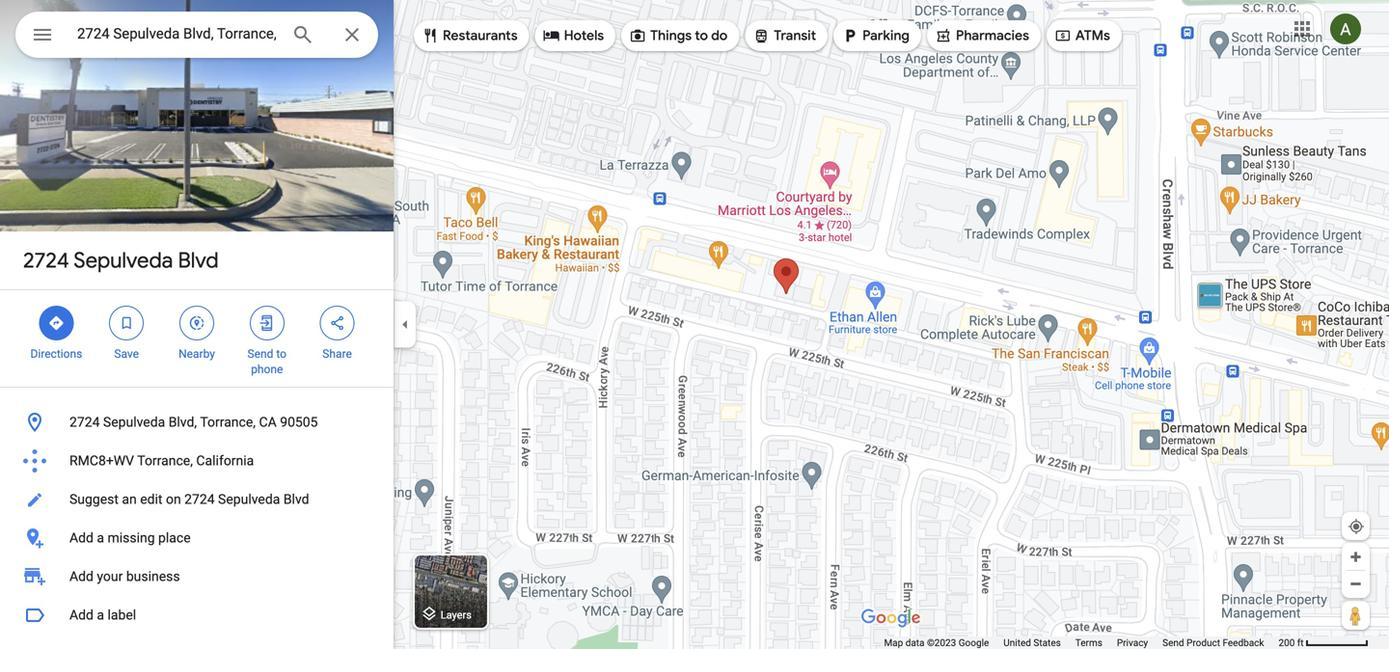 Task type: locate. For each thing, give the bounding box(es) containing it.

[[329, 313, 346, 334]]

ca
[[259, 414, 277, 430]]

2724 inside "suggest an edit on 2724 sepulveda blvd" button
[[184, 492, 215, 507]]

send inside 'button'
[[1163, 637, 1184, 649]]

your
[[97, 569, 123, 585]]

edit
[[140, 492, 163, 507]]

blvd up ''
[[178, 247, 219, 274]]

blvd down 90505
[[283, 492, 309, 507]]

business
[[126, 569, 180, 585]]

0 vertical spatial blvd
[[178, 247, 219, 274]]

0 vertical spatial to
[[695, 27, 708, 44]]

2724 right the on
[[184, 492, 215, 507]]

to
[[695, 27, 708, 44], [276, 347, 287, 361]]

add inside add a missing place button
[[69, 530, 94, 546]]

2724 inside 2724 sepulveda blvd, torrance, ca 90505 button
[[69, 414, 100, 430]]

0 vertical spatial add
[[69, 530, 94, 546]]

add your business link
[[0, 558, 394, 596]]

2 vertical spatial sepulveda
[[218, 492, 280, 507]]

a left the label
[[97, 607, 104, 623]]

2724 sepulveda blvd main content
[[0, 0, 394, 649]]

place
[[158, 530, 191, 546]]

1 vertical spatial torrance,
[[137, 453, 193, 469]]

blvd inside button
[[283, 492, 309, 507]]

to inside  things to do
[[695, 27, 708, 44]]

a
[[97, 530, 104, 546], [97, 607, 104, 623]]

2724 sepulveda blvd
[[23, 247, 219, 274]]

 search field
[[15, 12, 378, 62]]

privacy button
[[1117, 637, 1148, 649]]

2 a from the top
[[97, 607, 104, 623]]

a inside 'button'
[[97, 607, 104, 623]]

rmc8+wv torrance, california
[[69, 453, 254, 469]]

1 vertical spatial sepulveda
[[103, 414, 165, 430]]

add inside add your business link
[[69, 569, 94, 585]]

1 horizontal spatial send
[[1163, 637, 1184, 649]]

1 vertical spatial 2724
[[69, 414, 100, 430]]

0 vertical spatial torrance,
[[200, 414, 256, 430]]

2 vertical spatial add
[[69, 607, 94, 623]]

0 horizontal spatial 2724
[[23, 247, 69, 274]]

1 horizontal spatial torrance,
[[200, 414, 256, 430]]

send left product
[[1163, 637, 1184, 649]]

1 vertical spatial add
[[69, 569, 94, 585]]

blvd,
[[169, 414, 197, 430]]

add inside add a label 'button'
[[69, 607, 94, 623]]

1 vertical spatial blvd
[[283, 492, 309, 507]]

footer containing map data ©2023 google
[[884, 637, 1279, 649]]

2724 up 
[[23, 247, 69, 274]]

suggest
[[69, 492, 119, 507]]

transit
[[774, 27, 816, 44]]

label
[[108, 607, 136, 623]]

layers
[[441, 609, 472, 621]]

torrance,
[[200, 414, 256, 430], [137, 453, 193, 469]]

1 horizontal spatial 2724
[[69, 414, 100, 430]]

add down suggest
[[69, 530, 94, 546]]

nearby
[[179, 347, 215, 361]]

add for add your business
[[69, 569, 94, 585]]

sepulveda down california
[[218, 492, 280, 507]]

2 vertical spatial 2724
[[184, 492, 215, 507]]

0 vertical spatial send
[[247, 347, 273, 361]]

send
[[247, 347, 273, 361], [1163, 637, 1184, 649]]

blvd
[[178, 247, 219, 274], [283, 492, 309, 507]]

send up the phone
[[247, 347, 273, 361]]

2724
[[23, 247, 69, 274], [69, 414, 100, 430], [184, 492, 215, 507]]

None field
[[77, 22, 276, 45]]

a inside button
[[97, 530, 104, 546]]

1 horizontal spatial to
[[695, 27, 708, 44]]

0 vertical spatial 2724
[[23, 247, 69, 274]]

zoom out image
[[1349, 577, 1363, 591]]

0 horizontal spatial to
[[276, 347, 287, 361]]

1 vertical spatial to
[[276, 347, 287, 361]]

to up the phone
[[276, 347, 287, 361]]

suggest an edit on 2724 sepulveda blvd button
[[0, 480, 394, 519]]

0 vertical spatial a
[[97, 530, 104, 546]]

2724 Sepulveda Blvd, Torrance, CA 90505 field
[[15, 12, 378, 58]]

collapse side panel image
[[395, 314, 416, 335]]

missing
[[108, 530, 155, 546]]

1 a from the top
[[97, 530, 104, 546]]

add a missing place
[[69, 530, 191, 546]]


[[118, 313, 135, 334]]

0 horizontal spatial torrance,
[[137, 453, 193, 469]]

send inside send to phone
[[247, 347, 273, 361]]

google account: angela cha  
(angela.cha@adept.ai) image
[[1330, 14, 1361, 45]]

1 horizontal spatial blvd
[[283, 492, 309, 507]]

a for label
[[97, 607, 104, 623]]

2 add from the top
[[69, 569, 94, 585]]

data
[[906, 637, 925, 649]]

add for add a missing place
[[69, 530, 94, 546]]

restaurants
[[443, 27, 518, 44]]

2724 sepulveda blvd, torrance, ca 90505
[[69, 414, 318, 430]]

 things to do
[[629, 25, 728, 46]]

sepulveda
[[74, 247, 173, 274], [103, 414, 165, 430], [218, 492, 280, 507]]

terms button
[[1075, 637, 1103, 649]]

footer
[[884, 637, 1279, 649]]


[[258, 313, 276, 334]]

a left missing
[[97, 530, 104, 546]]

torrance, up the on
[[137, 453, 193, 469]]

add your business
[[69, 569, 180, 585]]

 button
[[15, 12, 69, 62]]

google maps element
[[0, 0, 1389, 649]]

1 add from the top
[[69, 530, 94, 546]]

2724 up rmc8+wv
[[69, 414, 100, 430]]

2724 for 2724 sepulveda blvd
[[23, 247, 69, 274]]

2724 sepulveda blvd, torrance, ca 90505 button
[[0, 403, 394, 442]]

parking
[[863, 27, 910, 44]]

united states button
[[1004, 637, 1061, 649]]

1 vertical spatial send
[[1163, 637, 1184, 649]]

0 horizontal spatial send
[[247, 347, 273, 361]]

1 vertical spatial a
[[97, 607, 104, 623]]

torrance, inside button
[[137, 453, 193, 469]]

hotels
[[564, 27, 604, 44]]

to left do
[[695, 27, 708, 44]]

2 horizontal spatial 2724
[[184, 492, 215, 507]]

add left the label
[[69, 607, 94, 623]]

3 add from the top
[[69, 607, 94, 623]]

add
[[69, 530, 94, 546], [69, 569, 94, 585], [69, 607, 94, 623]]

sepulveda for blvd
[[74, 247, 173, 274]]

send product feedback button
[[1163, 637, 1264, 649]]

save
[[114, 347, 139, 361]]

 restaurants
[[422, 25, 518, 46]]

sepulveda up 
[[74, 247, 173, 274]]

add a label
[[69, 607, 136, 623]]

add left your
[[69, 569, 94, 585]]

send product feedback
[[1163, 637, 1264, 649]]

add for add a label
[[69, 607, 94, 623]]

sepulveda for blvd,
[[103, 414, 165, 430]]

sepulveda up rmc8+wv torrance, california
[[103, 414, 165, 430]]

 parking
[[841, 25, 910, 46]]

0 vertical spatial sepulveda
[[74, 247, 173, 274]]

torrance, up california
[[200, 414, 256, 430]]



Task type: vqa. For each thing, say whether or not it's contained in the screenshot.
edit
yes



Task type: describe. For each thing, give the bounding box(es) containing it.
map data ©2023 google
[[884, 637, 989, 649]]

actions for 2724 sepulveda blvd region
[[0, 290, 394, 387]]

united states
[[1004, 637, 1061, 649]]


[[543, 25, 560, 46]]

 atms
[[1054, 25, 1110, 46]]

on
[[166, 492, 181, 507]]

states
[[1034, 637, 1061, 649]]

 pharmacies
[[935, 25, 1029, 46]]

atms
[[1076, 27, 1110, 44]]

rmc8+wv
[[69, 453, 134, 469]]

show street view coverage image
[[1342, 601, 1370, 630]]

california
[[196, 453, 254, 469]]

a for missing
[[97, 530, 104, 546]]


[[31, 21, 54, 49]]

an
[[122, 492, 137, 507]]

200
[[1279, 637, 1295, 649]]


[[629, 25, 646, 46]]

2724 for 2724 sepulveda blvd, torrance, ca 90505
[[69, 414, 100, 430]]

footer inside google maps element
[[884, 637, 1279, 649]]

 transit
[[753, 25, 816, 46]]

privacy
[[1117, 637, 1148, 649]]

things
[[650, 27, 692, 44]]


[[48, 313, 65, 334]]

ft
[[1297, 637, 1304, 649]]

zoom in image
[[1349, 550, 1363, 564]]


[[422, 25, 439, 46]]

add a label button
[[0, 596, 394, 635]]

share
[[323, 347, 352, 361]]

pharmacies
[[956, 27, 1029, 44]]

phone
[[251, 363, 283, 376]]

none field inside 2724 sepulveda blvd, torrance, ca 90505 field
[[77, 22, 276, 45]]


[[935, 25, 952, 46]]

200 ft button
[[1279, 637, 1369, 649]]

product
[[1187, 637, 1220, 649]]

to inside send to phone
[[276, 347, 287, 361]]

map
[[884, 637, 903, 649]]

send for send product feedback
[[1163, 637, 1184, 649]]

add a missing place button
[[0, 519, 394, 558]]

do
[[711, 27, 728, 44]]

 hotels
[[543, 25, 604, 46]]


[[188, 313, 205, 334]]

directions
[[30, 347, 82, 361]]

rmc8+wv torrance, california button
[[0, 442, 394, 480]]


[[753, 25, 770, 46]]

show your location image
[[1348, 518, 1365, 535]]

google
[[959, 637, 989, 649]]


[[1054, 25, 1072, 46]]

send to phone
[[247, 347, 287, 376]]

200 ft
[[1279, 637, 1304, 649]]

suggest an edit on 2724 sepulveda blvd
[[69, 492, 309, 507]]

feedback
[[1223, 637, 1264, 649]]

0 horizontal spatial blvd
[[178, 247, 219, 274]]


[[841, 25, 859, 46]]

send for send to phone
[[247, 347, 273, 361]]

united
[[1004, 637, 1031, 649]]

90505
[[280, 414, 318, 430]]

torrance, inside button
[[200, 414, 256, 430]]

terms
[[1075, 637, 1103, 649]]

©2023
[[927, 637, 956, 649]]



